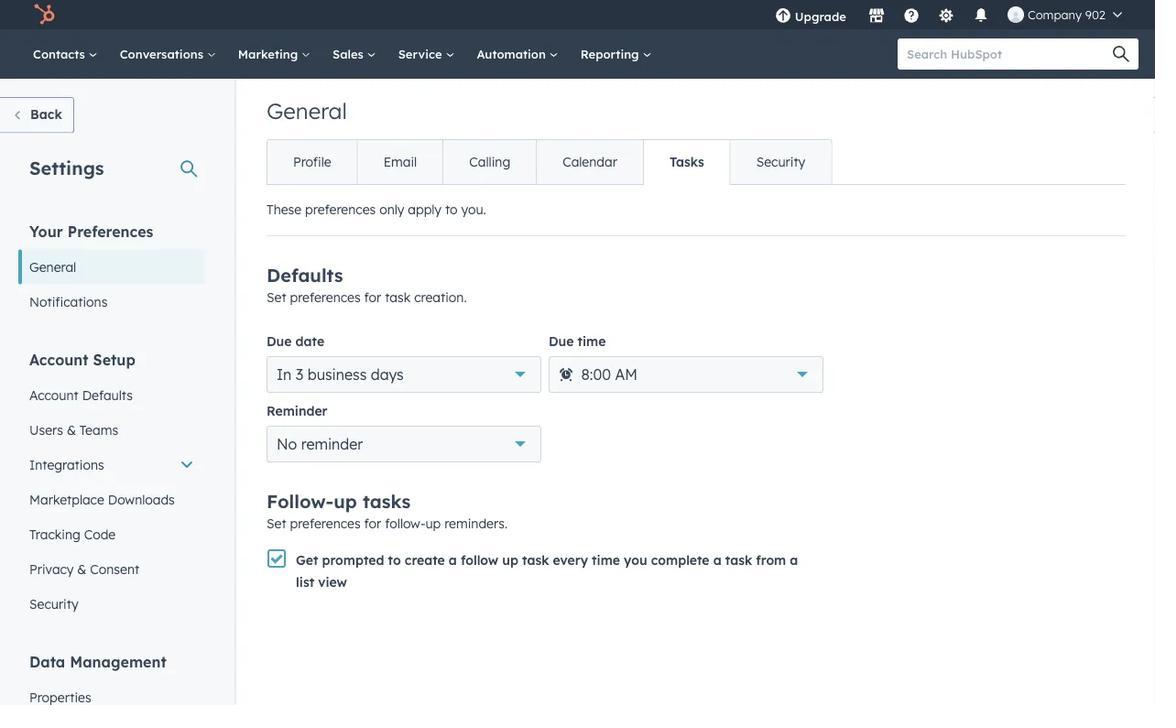 Task type: vqa. For each thing, say whether or not it's contained in the screenshot.
&
yes



Task type: locate. For each thing, give the bounding box(es) containing it.
0 horizontal spatial &
[[67, 422, 76, 438]]

set up due date
[[267, 290, 286, 306]]

settings link
[[927, 0, 966, 29]]

1 horizontal spatial up
[[426, 516, 441, 532]]

0 vertical spatial general
[[267, 97, 347, 125]]

data management
[[29, 653, 167, 671]]

time left the you
[[592, 553, 620, 569]]

task left "creation."
[[385, 290, 411, 306]]

1 horizontal spatial a
[[714, 553, 722, 569]]

1 vertical spatial account
[[29, 387, 79, 403]]

0 vertical spatial defaults
[[267, 264, 343, 287]]

up right follow
[[502, 553, 519, 569]]

2 for from the top
[[364, 516, 382, 532]]

company 902 button
[[997, 0, 1134, 29]]

company
[[1028, 7, 1083, 22]]

notifications button
[[966, 0, 997, 29]]

2 vertical spatial preferences
[[290, 516, 361, 532]]

1 for from the top
[[364, 290, 382, 306]]

2 horizontal spatial up
[[502, 553, 519, 569]]

marketplace downloads
[[29, 492, 175, 508]]

management
[[70, 653, 167, 671]]

1 vertical spatial general
[[29, 259, 76, 275]]

1 horizontal spatial security
[[757, 154, 806, 170]]

help button
[[896, 0, 927, 29]]

& inside users & teams link
[[67, 422, 76, 438]]

1 vertical spatial &
[[77, 561, 86, 577]]

tasks
[[670, 154, 704, 170]]

view
[[318, 575, 347, 591]]

for inside defaults set preferences for task creation.
[[364, 290, 382, 306]]

0 vertical spatial up
[[334, 490, 357, 513]]

to inside get prompted to create a follow up task every time you complete a task from a list view
[[388, 553, 401, 569]]

1 vertical spatial security link
[[18, 587, 205, 622]]

up inside get prompted to create a follow up task every time you complete a task from a list view
[[502, 553, 519, 569]]

1 horizontal spatial security link
[[730, 140, 832, 184]]

2 account from the top
[[29, 387, 79, 403]]

0 vertical spatial set
[[267, 290, 286, 306]]

8:00 am
[[582, 366, 638, 384]]

due time
[[549, 334, 606, 350]]

due date
[[267, 334, 325, 350]]

set inside defaults set preferences for task creation.
[[267, 290, 286, 306]]

2 due from the left
[[549, 334, 574, 350]]

prompted
[[322, 553, 384, 569]]

date
[[296, 334, 325, 350]]

to left create
[[388, 553, 401, 569]]

only
[[380, 202, 404, 218]]

reporting
[[581, 46, 643, 61]]

0 horizontal spatial due
[[267, 334, 292, 350]]

email
[[384, 154, 417, 170]]

menu
[[764, 0, 1134, 36]]

general link
[[18, 250, 205, 285]]

reminders.
[[445, 516, 508, 532]]

defaults
[[267, 264, 343, 287], [82, 387, 133, 403]]

calling
[[469, 154, 511, 170]]

a left follow
[[449, 553, 457, 569]]

0 vertical spatial security link
[[730, 140, 832, 184]]

0 horizontal spatial up
[[334, 490, 357, 513]]

2 horizontal spatial a
[[790, 553, 799, 569]]

create
[[405, 553, 445, 569]]

general up profile
[[267, 97, 347, 125]]

preferences left only
[[305, 202, 376, 218]]

for left "creation."
[[364, 290, 382, 306]]

account up account defaults
[[29, 351, 89, 369]]

security link inside navigation
[[730, 140, 832, 184]]

defaults up users & teams link
[[82, 387, 133, 403]]

1 horizontal spatial defaults
[[267, 264, 343, 287]]

for
[[364, 290, 382, 306], [364, 516, 382, 532]]

general
[[267, 97, 347, 125], [29, 259, 76, 275]]

task left from
[[726, 553, 753, 569]]

0 vertical spatial &
[[67, 422, 76, 438]]

security inside navigation
[[757, 154, 806, 170]]

902
[[1086, 7, 1106, 22]]

&
[[67, 422, 76, 438], [77, 561, 86, 577]]

due
[[267, 334, 292, 350], [549, 334, 574, 350]]

set
[[267, 290, 286, 306], [267, 516, 286, 532]]

account for account setup
[[29, 351, 89, 369]]

back
[[30, 106, 62, 122]]

1 vertical spatial time
[[592, 553, 620, 569]]

0 horizontal spatial defaults
[[82, 387, 133, 403]]

help image
[[904, 8, 920, 25]]

apply
[[408, 202, 442, 218]]

0 vertical spatial to
[[445, 202, 458, 218]]

1 set from the top
[[267, 290, 286, 306]]

data management element
[[18, 652, 205, 706]]

account setup element
[[18, 350, 205, 622]]

up up create
[[426, 516, 441, 532]]

for down tasks at the left bottom
[[364, 516, 382, 532]]

1 vertical spatial for
[[364, 516, 382, 532]]

email link
[[357, 140, 443, 184]]

marketing
[[238, 46, 302, 61]]

set down follow-
[[267, 516, 286, 532]]

these
[[267, 202, 302, 218]]

in
[[277, 366, 292, 384]]

1 horizontal spatial due
[[549, 334, 574, 350]]

0 horizontal spatial general
[[29, 259, 76, 275]]

1 vertical spatial security
[[29, 596, 78, 612]]

your
[[29, 222, 63, 241]]

1 vertical spatial to
[[388, 553, 401, 569]]

general down your
[[29, 259, 76, 275]]

& for users
[[67, 422, 76, 438]]

0 horizontal spatial task
[[385, 290, 411, 306]]

conversations link
[[109, 29, 227, 79]]

0 horizontal spatial to
[[388, 553, 401, 569]]

defaults up date
[[267, 264, 343, 287]]

2 horizontal spatial task
[[726, 553, 753, 569]]

account for account defaults
[[29, 387, 79, 403]]

up left tasks at the left bottom
[[334, 490, 357, 513]]

task inside defaults set preferences for task creation.
[[385, 290, 411, 306]]

1 due from the left
[[267, 334, 292, 350]]

1 vertical spatial defaults
[[82, 387, 133, 403]]

calendar
[[563, 154, 618, 170]]

your preferences element
[[18, 221, 205, 319]]

& for privacy
[[77, 561, 86, 577]]

list
[[296, 575, 314, 591]]

tracking code
[[29, 527, 116, 543]]

0 horizontal spatial a
[[449, 553, 457, 569]]

notifications image
[[973, 8, 990, 25]]

security link
[[730, 140, 832, 184], [18, 587, 205, 622]]

0 vertical spatial account
[[29, 351, 89, 369]]

Search HubSpot search field
[[898, 38, 1123, 70]]

1 horizontal spatial &
[[77, 561, 86, 577]]

0 vertical spatial security
[[757, 154, 806, 170]]

account up the users
[[29, 387, 79, 403]]

preferences inside defaults set preferences for task creation.
[[290, 290, 361, 306]]

marketing link
[[227, 29, 322, 79]]

0 vertical spatial for
[[364, 290, 382, 306]]

marketplace downloads link
[[18, 483, 205, 517]]

2 set from the top
[[267, 516, 286, 532]]

1 horizontal spatial general
[[267, 97, 347, 125]]

preferences up date
[[290, 290, 361, 306]]

navigation
[[267, 139, 832, 185]]

these preferences only apply to you.
[[267, 202, 486, 218]]

a right from
[[790, 553, 799, 569]]

preferences
[[305, 202, 376, 218], [290, 290, 361, 306], [290, 516, 361, 532]]

navigation containing profile
[[267, 139, 832, 185]]

for inside follow-up tasks set preferences for follow-up reminders.
[[364, 516, 382, 532]]

contacts
[[33, 46, 89, 61]]

time
[[578, 334, 606, 350], [592, 553, 620, 569]]

1 vertical spatial set
[[267, 516, 286, 532]]

preferences down follow-
[[290, 516, 361, 532]]

& right the users
[[67, 422, 76, 438]]

8:00
[[582, 366, 611, 384]]

account
[[29, 351, 89, 369], [29, 387, 79, 403]]

& right "privacy"
[[77, 561, 86, 577]]

time up 8:00 on the right bottom of page
[[578, 334, 606, 350]]

a right complete
[[714, 553, 722, 569]]

users & teams link
[[18, 413, 205, 448]]

0 vertical spatial time
[[578, 334, 606, 350]]

to left you.
[[445, 202, 458, 218]]

to
[[445, 202, 458, 218], [388, 553, 401, 569]]

task left every in the bottom of the page
[[522, 553, 549, 569]]

security
[[757, 154, 806, 170], [29, 596, 78, 612]]

data
[[29, 653, 65, 671]]

preferences
[[68, 222, 153, 241]]

2 vertical spatial up
[[502, 553, 519, 569]]

1 vertical spatial up
[[426, 516, 441, 532]]

& inside privacy & consent link
[[77, 561, 86, 577]]

security inside account setup element
[[29, 596, 78, 612]]

0 horizontal spatial security
[[29, 596, 78, 612]]

defaults set preferences for task creation.
[[267, 264, 467, 306]]

1 vertical spatial preferences
[[290, 290, 361, 306]]

hubspot image
[[33, 4, 55, 26]]

1 account from the top
[[29, 351, 89, 369]]

hubspot link
[[22, 4, 69, 26]]



Task type: describe. For each thing, give the bounding box(es) containing it.
follow-
[[267, 490, 334, 513]]

creation.
[[414, 290, 467, 306]]

due for due time
[[549, 334, 574, 350]]

menu containing company 902
[[764, 0, 1134, 36]]

notifications
[[29, 294, 108, 310]]

calling link
[[443, 140, 536, 184]]

conversations
[[120, 46, 207, 61]]

account defaults
[[29, 387, 133, 403]]

service link
[[387, 29, 466, 79]]

follow
[[461, 553, 499, 569]]

upgrade
[[795, 9, 847, 24]]

privacy
[[29, 561, 74, 577]]

calendar link
[[536, 140, 643, 184]]

defaults inside account setup element
[[82, 387, 133, 403]]

service
[[398, 46, 446, 61]]

0 horizontal spatial security link
[[18, 587, 205, 622]]

teams
[[80, 422, 118, 438]]

security for the left security "link"
[[29, 596, 78, 612]]

setup
[[93, 351, 135, 369]]

marketplaces image
[[869, 8, 885, 25]]

code
[[84, 527, 116, 543]]

tracking code link
[[18, 517, 205, 552]]

profile link
[[268, 140, 357, 184]]

search button
[[1104, 38, 1139, 70]]

you.
[[461, 202, 486, 218]]

upgrade image
[[775, 8, 792, 25]]

sales
[[333, 46, 367, 61]]

follow-up tasks set preferences for follow-up reminders.
[[267, 490, 508, 532]]

get prompted to create a follow up task every time you complete a task from a list view
[[296, 553, 799, 591]]

preferences inside follow-up tasks set preferences for follow-up reminders.
[[290, 516, 361, 532]]

in 3 business days
[[277, 366, 404, 384]]

settings image
[[938, 8, 955, 25]]

general inside your preferences element
[[29, 259, 76, 275]]

8:00 am button
[[549, 357, 824, 393]]

automation
[[477, 46, 550, 61]]

sales link
[[322, 29, 387, 79]]

no reminder
[[277, 435, 363, 454]]

no
[[277, 435, 297, 454]]

2 a from the left
[[714, 553, 722, 569]]

downloads
[[108, 492, 175, 508]]

time inside get prompted to create a follow up task every time you complete a task from a list view
[[592, 553, 620, 569]]

due for due date
[[267, 334, 292, 350]]

reminder
[[301, 435, 363, 454]]

users & teams
[[29, 422, 118, 438]]

security for security "link" inside navigation
[[757, 154, 806, 170]]

3
[[296, 366, 304, 384]]

business
[[308, 366, 367, 384]]

1 a from the left
[[449, 553, 457, 569]]

integrations
[[29, 457, 104, 473]]

profile
[[293, 154, 331, 170]]

tracking
[[29, 527, 80, 543]]

company 902
[[1028, 7, 1106, 22]]

notifications link
[[18, 285, 205, 319]]

1 horizontal spatial to
[[445, 202, 458, 218]]

account defaults link
[[18, 378, 205, 413]]

reminder
[[267, 403, 328, 419]]

back link
[[0, 97, 74, 133]]

follow-
[[385, 516, 426, 532]]

marketplaces button
[[858, 0, 896, 29]]

get
[[296, 553, 318, 569]]

privacy & consent
[[29, 561, 139, 577]]

integrations button
[[18, 448, 205, 483]]

settings
[[29, 156, 104, 179]]

days
[[371, 366, 404, 384]]

tasks link
[[643, 140, 730, 184]]

search image
[[1114, 46, 1130, 62]]

your preferences
[[29, 222, 153, 241]]

account setup
[[29, 351, 135, 369]]

am
[[615, 366, 638, 384]]

reporting link
[[570, 29, 663, 79]]

privacy & consent link
[[18, 552, 205, 587]]

3 a from the left
[[790, 553, 799, 569]]

no reminder button
[[267, 426, 542, 463]]

defaults inside defaults set preferences for task creation.
[[267, 264, 343, 287]]

automation link
[[466, 29, 570, 79]]

mateo roberts image
[[1008, 6, 1025, 23]]

1 horizontal spatial task
[[522, 553, 549, 569]]

tasks
[[363, 490, 411, 513]]

complete
[[651, 553, 710, 569]]

set inside follow-up tasks set preferences for follow-up reminders.
[[267, 516, 286, 532]]

0 vertical spatial preferences
[[305, 202, 376, 218]]

you
[[624, 553, 648, 569]]

marketplace
[[29, 492, 104, 508]]

every
[[553, 553, 588, 569]]

consent
[[90, 561, 139, 577]]

from
[[756, 553, 787, 569]]

in 3 business days button
[[267, 357, 542, 393]]

users
[[29, 422, 63, 438]]



